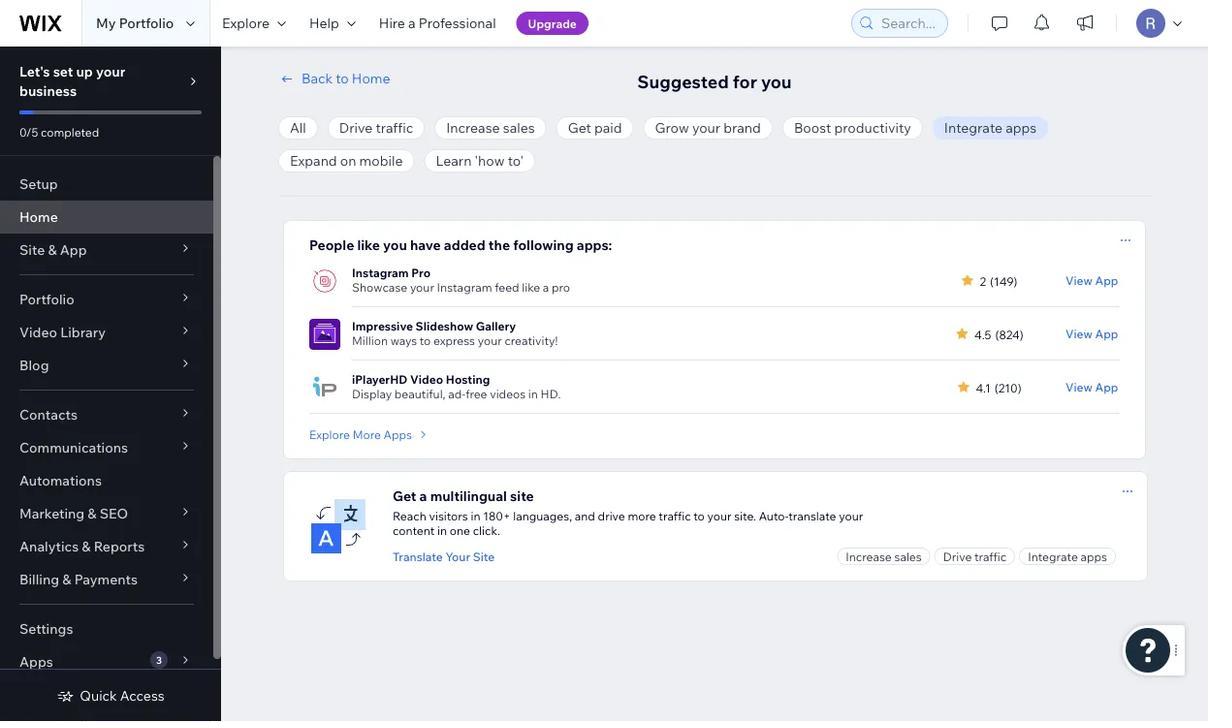 Task type: describe. For each thing, give the bounding box(es) containing it.
hd.
[[541, 387, 561, 402]]

video library button
[[0, 316, 213, 349]]

hire a professional
[[379, 15, 496, 32]]

to inside get a multilingual site reach visitors in 180+ languages, and drive more traffic to your site. auto-translate your content in one click.
[[694, 509, 705, 524]]

free
[[466, 387, 487, 402]]

to'
[[508, 152, 524, 169]]

added
[[444, 237, 486, 254]]

library
[[60, 324, 106, 341]]

home inside button
[[352, 70, 390, 87]]

app for instagram pro showcase your instagram feed like a pro
[[1096, 273, 1119, 288]]

hire a professional link
[[367, 0, 508, 47]]

a for multilingual site
[[420, 488, 427, 505]]

help button
[[298, 0, 367, 47]]

have
[[410, 237, 441, 254]]

(149)
[[990, 274, 1018, 289]]

translate
[[393, 549, 443, 564]]

contacts button
[[0, 399, 213, 432]]

video inside iplayerhd video hosting display beautiful, ad-free videos in hd.
[[410, 372, 443, 387]]

traffic for increase sales
[[975, 549, 1007, 564]]

seo
[[100, 505, 128, 522]]

1 vertical spatial increase sales
[[846, 549, 922, 564]]

4.1 (210)
[[976, 381, 1022, 396]]

completed
[[41, 125, 99, 139]]

traffic inside get a multilingual site reach visitors in 180+ languages, and drive more traffic to your site. auto-translate your content in one click.
[[659, 509, 691, 524]]

portfolio button
[[0, 283, 213, 316]]

boost
[[794, 119, 832, 136]]

settings
[[19, 621, 73, 638]]

paid
[[594, 119, 622, 136]]

video library
[[19, 324, 106, 341]]

upgrade
[[528, 16, 577, 31]]

blog button
[[0, 349, 213, 382]]

video inside dropdown button
[[19, 324, 57, 341]]

billing
[[19, 571, 59, 588]]

(210)
[[995, 381, 1022, 396]]

more
[[628, 509, 656, 524]]

your right grow in the top right of the page
[[692, 119, 721, 136]]

site inside button
[[473, 549, 495, 564]]

get paid
[[568, 119, 622, 136]]

to inside button
[[336, 70, 349, 87]]

1 vertical spatial integrate apps
[[1028, 549, 1108, 564]]

boost productivity
[[794, 119, 912, 136]]

180+
[[483, 509, 511, 524]]

app inside dropdown button
[[60, 241, 87, 258]]

setup link
[[0, 168, 213, 201]]

all
[[290, 119, 306, 136]]

4.1
[[976, 381, 991, 396]]

the
[[489, 237, 510, 254]]

translate your site button
[[393, 548, 495, 565]]

back
[[302, 70, 333, 87]]

my portfolio
[[96, 15, 174, 32]]

one click.
[[450, 524, 500, 538]]

up
[[76, 63, 93, 80]]

view app for 2 (149)
[[1066, 273, 1119, 288]]

Search... field
[[876, 10, 942, 37]]

quick access
[[80, 688, 165, 705]]

0 horizontal spatial in
[[437, 524, 447, 538]]

more
[[353, 427, 381, 442]]

setup
[[19, 176, 58, 193]]

you for like
[[383, 237, 407, 254]]

analytics & reports
[[19, 538, 145, 555]]

grow your brand
[[655, 119, 761, 136]]

suggested
[[638, 70, 729, 92]]

0 vertical spatial like
[[357, 237, 380, 254]]

expand
[[290, 152, 337, 169]]

quick
[[80, 688, 117, 705]]

view app for 4.5 (824)
[[1066, 326, 1119, 341]]

1 horizontal spatial in
[[471, 509, 481, 524]]

get for get a multilingual site reach visitors in 180+ languages, and drive more traffic to your site. auto-translate your content in one click.
[[393, 488, 417, 505]]

view app button for (149)
[[1066, 272, 1119, 289]]

0 vertical spatial increase
[[446, 119, 500, 136]]

0 horizontal spatial integrate
[[945, 119, 1003, 136]]

apps inside 'button'
[[384, 427, 412, 442]]

your right "translate"
[[839, 509, 863, 524]]

1 horizontal spatial portfolio
[[119, 15, 174, 32]]

to inside the impressive slideshow gallery million ways to express your creativity!
[[420, 334, 431, 348]]

access
[[120, 688, 165, 705]]

ways
[[391, 334, 417, 348]]

billing & payments button
[[0, 563, 213, 596]]

marketing
[[19, 505, 85, 522]]

view for 2 (149)
[[1066, 273, 1093, 288]]

set
[[53, 63, 73, 80]]

drive for increase sales
[[943, 549, 972, 564]]

showcase
[[352, 280, 408, 295]]

0 vertical spatial integrate apps
[[945, 119, 1037, 136]]

home inside 'link'
[[19, 209, 58, 225]]

analytics & reports button
[[0, 531, 213, 563]]

4.5 (824)
[[975, 328, 1024, 342]]

automations link
[[0, 465, 213, 498]]

view app for 4.1 (210)
[[1066, 380, 1119, 394]]

languages,
[[513, 509, 572, 524]]

1 horizontal spatial apps
[[1081, 549, 1108, 564]]

your
[[446, 549, 470, 564]]

communications button
[[0, 432, 213, 465]]

billing & payments
[[19, 571, 138, 588]]

communications
[[19, 439, 128, 456]]

people
[[309, 237, 354, 254]]

app for impressive slideshow gallery million ways to express your creativity!
[[1096, 326, 1119, 341]]

portfolio inside dropdown button
[[19, 291, 74, 308]]

your inside let's set up your business
[[96, 63, 125, 80]]

mobile
[[359, 152, 403, 169]]

settings link
[[0, 613, 213, 646]]

site & app
[[19, 241, 87, 258]]

drive traffic for all
[[339, 119, 413, 136]]

multilingual site
[[430, 488, 534, 505]]

site inside dropdown button
[[19, 241, 45, 258]]

automations
[[19, 472, 102, 489]]

back to home button
[[278, 70, 390, 87]]

productivity
[[835, 119, 912, 136]]

translate your site
[[393, 549, 495, 564]]

0 horizontal spatial sales
[[503, 119, 535, 136]]

learn 'how to'
[[436, 152, 524, 169]]

slideshow
[[416, 319, 473, 334]]

apps inside sidebar element
[[19, 654, 53, 671]]



Task type: vqa. For each thing, say whether or not it's contained in the screenshot.
in
yes



Task type: locate. For each thing, give the bounding box(es) containing it.
my
[[96, 15, 116, 32]]

0 vertical spatial to
[[336, 70, 349, 87]]

0 horizontal spatial like
[[357, 237, 380, 254]]

in down multilingual site on the left bottom
[[471, 509, 481, 524]]

1 vertical spatial apps
[[1081, 549, 1108, 564]]

0 vertical spatial video
[[19, 324, 57, 341]]

view app button right (824)
[[1066, 325, 1119, 342]]

1 vertical spatial integrate
[[1028, 549, 1078, 564]]

0 horizontal spatial drive traffic
[[339, 119, 413, 136]]

explore more apps
[[309, 427, 412, 442]]

view app right (149)
[[1066, 273, 1119, 288]]

& inside the billing & payments dropdown button
[[62, 571, 71, 588]]

view app button for (824)
[[1066, 325, 1119, 342]]

explore
[[222, 15, 270, 32], [309, 427, 350, 442]]

& left reports
[[82, 538, 91, 555]]

hire
[[379, 15, 405, 32]]

your left site. at the bottom of page
[[708, 509, 732, 524]]

explore for explore
[[222, 15, 270, 32]]

your inside instagram pro showcase your instagram feed like a pro
[[410, 280, 434, 295]]

view app button
[[1066, 272, 1119, 289], [1066, 325, 1119, 342], [1066, 378, 1119, 396]]

0 vertical spatial get
[[568, 119, 591, 136]]

view right (824)
[[1066, 326, 1093, 341]]

0 horizontal spatial site
[[19, 241, 45, 258]]

2 vertical spatial traffic
[[975, 549, 1007, 564]]

0 vertical spatial a
[[408, 15, 416, 32]]

1 vertical spatial apps
[[19, 654, 53, 671]]

0/5 completed
[[19, 125, 99, 139]]

drive
[[598, 509, 625, 524]]

0 horizontal spatial increase
[[446, 119, 500, 136]]

view for 4.1 (210)
[[1066, 380, 1093, 394]]

0 horizontal spatial video
[[19, 324, 57, 341]]

like right feed
[[522, 280, 540, 295]]

1 horizontal spatial increase sales
[[846, 549, 922, 564]]

explore left more
[[309, 427, 350, 442]]

let's
[[19, 63, 50, 80]]

your right showcase
[[410, 280, 434, 295]]

& for billing
[[62, 571, 71, 588]]

& left seo
[[88, 505, 97, 522]]

grow
[[655, 119, 689, 136]]

portfolio right 'my'
[[119, 15, 174, 32]]

0 horizontal spatial apps
[[1006, 119, 1037, 136]]

1 vertical spatial increase
[[846, 549, 892, 564]]

a inside instagram pro showcase your instagram feed like a pro
[[543, 280, 549, 295]]

blog
[[19, 357, 49, 374]]

your inside the impressive slideshow gallery million ways to express your creativity!
[[478, 334, 502, 348]]

0 vertical spatial view app button
[[1066, 272, 1119, 289]]

to right back
[[336, 70, 349, 87]]

integrate apps
[[945, 119, 1037, 136], [1028, 549, 1108, 564]]

1 vertical spatial you
[[383, 237, 407, 254]]

1 vertical spatial get
[[393, 488, 417, 505]]

site right your
[[473, 549, 495, 564]]

drive traffic
[[339, 119, 413, 136], [943, 549, 1007, 564]]

view app right (824)
[[1066, 326, 1119, 341]]

like
[[357, 237, 380, 254], [522, 280, 540, 295]]

hosting
[[446, 372, 490, 387]]

a right hire
[[408, 15, 416, 32]]

view app button for (210)
[[1066, 378, 1119, 396]]

iplayerhd video hosting display beautiful, ad-free videos in hd.
[[352, 372, 561, 402]]

payments
[[74, 571, 138, 588]]

2 view app button from the top
[[1066, 325, 1119, 342]]

in inside iplayerhd video hosting display beautiful, ad-free videos in hd.
[[528, 387, 538, 402]]

your right express
[[478, 334, 502, 348]]

0 vertical spatial site
[[19, 241, 45, 258]]

3 view from the top
[[1066, 380, 1093, 394]]

1 view app from the top
[[1066, 273, 1119, 288]]

2 vertical spatial view
[[1066, 380, 1093, 394]]

sales
[[503, 119, 535, 136], [895, 549, 922, 564]]

1 horizontal spatial traffic
[[659, 509, 691, 524]]

0 horizontal spatial portfolio
[[19, 291, 74, 308]]

0 vertical spatial sales
[[503, 119, 535, 136]]

3 view app button from the top
[[1066, 378, 1119, 396]]

drive traffic for increase sales
[[943, 549, 1007, 564]]

1 view app button from the top
[[1066, 272, 1119, 289]]

professional
[[419, 15, 496, 32]]

1 horizontal spatial apps
[[384, 427, 412, 442]]

1 horizontal spatial drive
[[943, 549, 972, 564]]

you left have
[[383, 237, 407, 254]]

2 vertical spatial to
[[694, 509, 705, 524]]

1 vertical spatial view app button
[[1066, 325, 1119, 342]]

2 view app from the top
[[1066, 326, 1119, 341]]

0 vertical spatial home
[[352, 70, 390, 87]]

apps right more
[[384, 427, 412, 442]]

quick access button
[[57, 688, 165, 705]]

get up reach
[[393, 488, 417, 505]]

0 vertical spatial traffic
[[376, 119, 413, 136]]

2 view from the top
[[1066, 326, 1093, 341]]

'how
[[475, 152, 505, 169]]

a for professional
[[408, 15, 416, 32]]

brand
[[724, 119, 761, 136]]

4.5
[[975, 328, 992, 342]]

0 horizontal spatial apps
[[19, 654, 53, 671]]

view right (210)
[[1066, 380, 1093, 394]]

0 vertical spatial drive traffic
[[339, 119, 413, 136]]

and
[[575, 509, 595, 524]]

2
[[980, 274, 986, 289]]

2 vertical spatial view app
[[1066, 380, 1119, 394]]

1 vertical spatial home
[[19, 209, 58, 225]]

traffic for all
[[376, 119, 413, 136]]

ad-
[[448, 387, 466, 402]]

0 horizontal spatial drive
[[339, 119, 373, 136]]

1 horizontal spatial to
[[420, 334, 431, 348]]

iplayerhd
[[352, 372, 408, 387]]

1 vertical spatial drive traffic
[[943, 549, 1007, 564]]

2 horizontal spatial to
[[694, 509, 705, 524]]

like inside instagram pro showcase your instagram feed like a pro
[[522, 280, 540, 295]]

a inside get a multilingual site reach visitors in 180+ languages, and drive more traffic to your site. auto-translate your content in one click.
[[420, 488, 427, 505]]

increase sales
[[446, 119, 535, 136], [846, 549, 922, 564]]

sidebar element
[[0, 47, 221, 723]]

2 (149)
[[980, 274, 1018, 289]]

impressive
[[352, 319, 413, 334]]

you right for
[[761, 70, 792, 92]]

1 horizontal spatial like
[[522, 280, 540, 295]]

explore more apps button
[[309, 426, 435, 443]]

0 vertical spatial you
[[761, 70, 792, 92]]

help
[[309, 15, 339, 32]]

drive for all
[[339, 119, 373, 136]]

2 vertical spatial a
[[420, 488, 427, 505]]

0 horizontal spatial you
[[383, 237, 407, 254]]

get for get paid
[[568, 119, 591, 136]]

instagram left pro
[[352, 266, 409, 280]]

get a multilingual site reach visitors in 180+ languages, and drive more traffic to your site. auto-translate your content in one click.
[[393, 488, 863, 538]]

1 vertical spatial portfolio
[[19, 291, 74, 308]]

view app button right (210)
[[1066, 378, 1119, 396]]

explore for explore more apps
[[309, 427, 350, 442]]

0 vertical spatial explore
[[222, 15, 270, 32]]

1 vertical spatial like
[[522, 280, 540, 295]]

& right billing
[[62, 571, 71, 588]]

1 vertical spatial sales
[[895, 549, 922, 564]]

to right ways in the left of the page
[[420, 334, 431, 348]]

1 horizontal spatial drive traffic
[[943, 549, 1007, 564]]

0 vertical spatial apps
[[384, 427, 412, 442]]

view app button right (149)
[[1066, 272, 1119, 289]]

home down the setup
[[19, 209, 58, 225]]

0 horizontal spatial a
[[408, 15, 416, 32]]

videos
[[490, 387, 526, 402]]

a left the pro
[[543, 280, 549, 295]]

video up blog
[[19, 324, 57, 341]]

view right (149)
[[1066, 273, 1093, 288]]

0 horizontal spatial instagram
[[352, 266, 409, 280]]

0 horizontal spatial to
[[336, 70, 349, 87]]

2 horizontal spatial in
[[528, 387, 538, 402]]

1 vertical spatial video
[[410, 372, 443, 387]]

business
[[19, 82, 77, 99]]

2 vertical spatial view app button
[[1066, 378, 1119, 396]]

& inside "marketing & seo" popup button
[[88, 505, 97, 522]]

1 horizontal spatial increase
[[846, 549, 892, 564]]

0 horizontal spatial explore
[[222, 15, 270, 32]]

1 horizontal spatial get
[[568, 119, 591, 136]]

following apps:
[[513, 237, 612, 254]]

& inside analytics & reports 'popup button'
[[82, 538, 91, 555]]

translate
[[789, 509, 837, 524]]

reach
[[393, 509, 427, 524]]

drive
[[339, 119, 373, 136], [943, 549, 972, 564]]

gallery
[[476, 319, 516, 334]]

1 vertical spatial view
[[1066, 326, 1093, 341]]

you for for
[[761, 70, 792, 92]]

1 horizontal spatial sales
[[895, 549, 922, 564]]

to left site. at the bottom of page
[[694, 509, 705, 524]]

site down the setup
[[19, 241, 45, 258]]

0 vertical spatial integrate
[[945, 119, 1003, 136]]

& for marketing
[[88, 505, 97, 522]]

upgrade button
[[517, 12, 589, 35]]

beautiful,
[[395, 387, 446, 402]]

1 vertical spatial explore
[[309, 427, 350, 442]]

1 vertical spatial traffic
[[659, 509, 691, 524]]

apps
[[1006, 119, 1037, 136], [1081, 549, 1108, 564]]

1 horizontal spatial you
[[761, 70, 792, 92]]

& down home 'link'
[[48, 241, 57, 258]]

analytics
[[19, 538, 79, 555]]

0 horizontal spatial get
[[393, 488, 417, 505]]

site.
[[734, 509, 756, 524]]

in left the hd.
[[528, 387, 538, 402]]

0 vertical spatial apps
[[1006, 119, 1037, 136]]

impressive slideshow gallery million ways to express your creativity!
[[352, 319, 558, 348]]

1 horizontal spatial video
[[410, 372, 443, 387]]

suggested for you
[[638, 70, 792, 92]]

your
[[96, 63, 125, 80], [692, 119, 721, 136], [410, 280, 434, 295], [478, 334, 502, 348], [708, 509, 732, 524], [839, 509, 863, 524]]

0/5
[[19, 125, 38, 139]]

1 horizontal spatial home
[[352, 70, 390, 87]]

marketing & seo
[[19, 505, 128, 522]]

1 horizontal spatial a
[[420, 488, 427, 505]]

site & app button
[[0, 234, 213, 267]]

in up the translate your site
[[437, 524, 447, 538]]

app for iplayerhd video hosting display beautiful, ad-free videos in hd.
[[1096, 380, 1119, 394]]

explore inside 'button'
[[309, 427, 350, 442]]

view app right (210)
[[1066, 380, 1119, 394]]

your right up
[[96, 63, 125, 80]]

integrate
[[945, 119, 1003, 136], [1028, 549, 1078, 564]]

expand on mobile
[[290, 152, 403, 169]]

like right people
[[357, 237, 380, 254]]

1 horizontal spatial integrate
[[1028, 549, 1078, 564]]

get left "paid"
[[568, 119, 591, 136]]

1 vertical spatial view app
[[1066, 326, 1119, 341]]

& for site
[[48, 241, 57, 258]]

0 horizontal spatial home
[[19, 209, 58, 225]]

content
[[393, 524, 435, 538]]

display
[[352, 387, 392, 402]]

0 vertical spatial view
[[1066, 273, 1093, 288]]

2 horizontal spatial a
[[543, 280, 549, 295]]

1 vertical spatial to
[[420, 334, 431, 348]]

instagram pro showcase your instagram feed like a pro
[[352, 266, 570, 295]]

creativity!
[[505, 334, 558, 348]]

0 vertical spatial view app
[[1066, 273, 1119, 288]]

1 horizontal spatial instagram
[[437, 280, 492, 295]]

app
[[60, 241, 87, 258], [1096, 273, 1119, 288], [1096, 326, 1119, 341], [1096, 380, 1119, 394]]

1 view from the top
[[1066, 273, 1093, 288]]

1 horizontal spatial explore
[[309, 427, 350, 442]]

& for analytics
[[82, 538, 91, 555]]

home right back
[[352, 70, 390, 87]]

for
[[733, 70, 757, 92]]

3 view app from the top
[[1066, 380, 1119, 394]]

pro
[[411, 266, 431, 280]]

people like you have added the following apps:
[[309, 237, 612, 254]]

express
[[434, 334, 475, 348]]

0 vertical spatial increase sales
[[446, 119, 535, 136]]

video left ad-
[[410, 372, 443, 387]]

explore left help
[[222, 15, 270, 32]]

in
[[528, 387, 538, 402], [471, 509, 481, 524], [437, 524, 447, 538]]

home link
[[0, 201, 213, 234]]

& inside site & app dropdown button
[[48, 241, 57, 258]]

0 horizontal spatial traffic
[[376, 119, 413, 136]]

auto-
[[759, 509, 789, 524]]

2 horizontal spatial traffic
[[975, 549, 1007, 564]]

pro
[[552, 280, 570, 295]]

3
[[156, 654, 162, 666]]

instagram down added
[[437, 280, 492, 295]]

apps down "settings" on the bottom left of the page
[[19, 654, 53, 671]]

0 vertical spatial portfolio
[[119, 15, 174, 32]]

a up reach
[[420, 488, 427, 505]]

1 vertical spatial site
[[473, 549, 495, 564]]

to
[[336, 70, 349, 87], [420, 334, 431, 348], [694, 509, 705, 524]]

1 vertical spatial drive
[[943, 549, 972, 564]]

1 horizontal spatial site
[[473, 549, 495, 564]]

get inside get a multilingual site reach visitors in 180+ languages, and drive more traffic to your site. auto-translate your content in one click.
[[393, 488, 417, 505]]

0 horizontal spatial increase sales
[[446, 119, 535, 136]]

0 vertical spatial drive
[[339, 119, 373, 136]]

1 vertical spatial a
[[543, 280, 549, 295]]

portfolio up video library
[[19, 291, 74, 308]]

view for 4.5 (824)
[[1066, 326, 1093, 341]]



